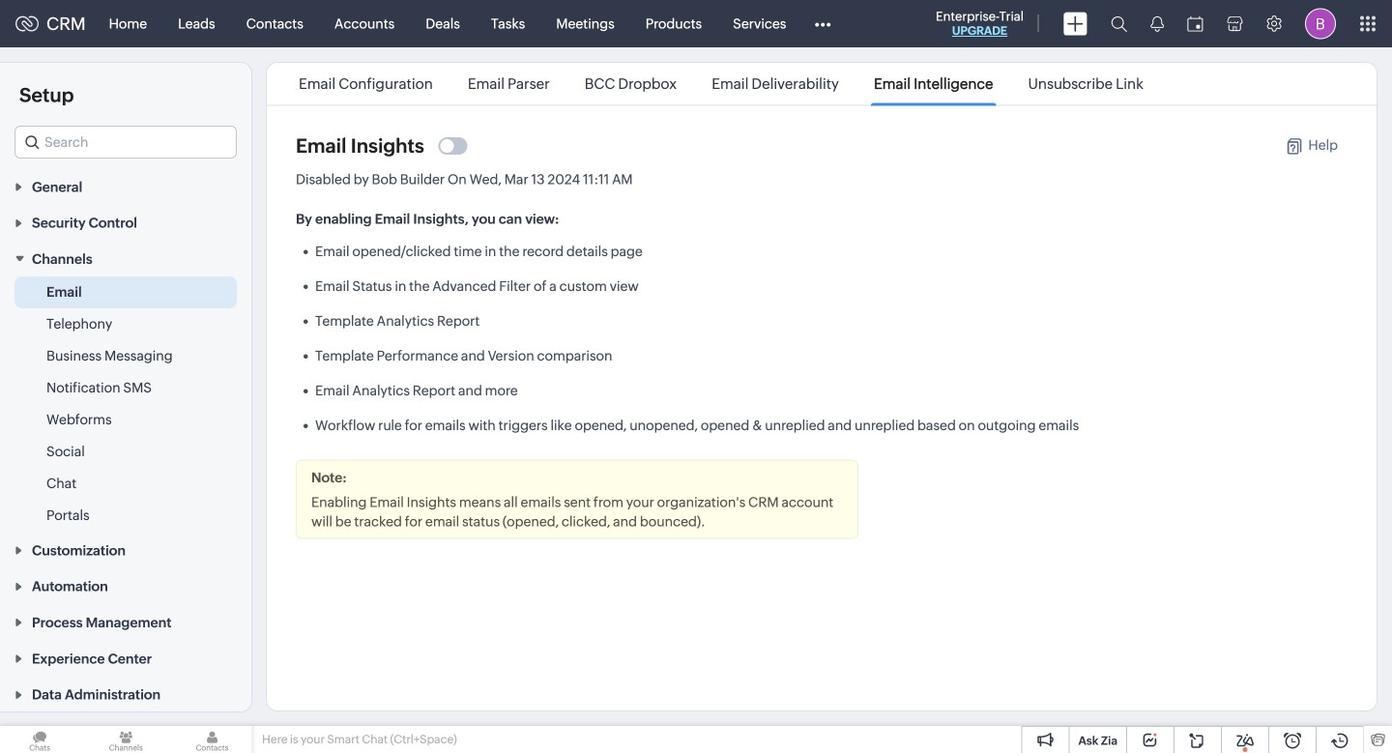Task type: vqa. For each thing, say whether or not it's contained in the screenshot.
Search Applications text box
no



Task type: describe. For each thing, give the bounding box(es) containing it.
create menu image
[[1064, 12, 1088, 35]]

create menu element
[[1052, 0, 1100, 47]]

search image
[[1111, 15, 1128, 32]]

signals element
[[1139, 0, 1176, 47]]



Task type: locate. For each thing, give the bounding box(es) containing it.
contacts image
[[173, 726, 252, 753]]

profile image
[[1306, 8, 1337, 39]]

signals image
[[1151, 15, 1164, 32]]

list
[[281, 63, 1162, 105]]

profile element
[[1294, 0, 1348, 47]]

None field
[[15, 126, 237, 159]]

chats image
[[0, 726, 79, 753]]

channels image
[[86, 726, 166, 753]]

Search text field
[[15, 127, 236, 158]]

Other Modules field
[[802, 8, 844, 39]]

region
[[0, 277, 251, 532]]

logo image
[[15, 16, 39, 31]]

calendar image
[[1188, 16, 1204, 31]]

search element
[[1100, 0, 1139, 47]]



